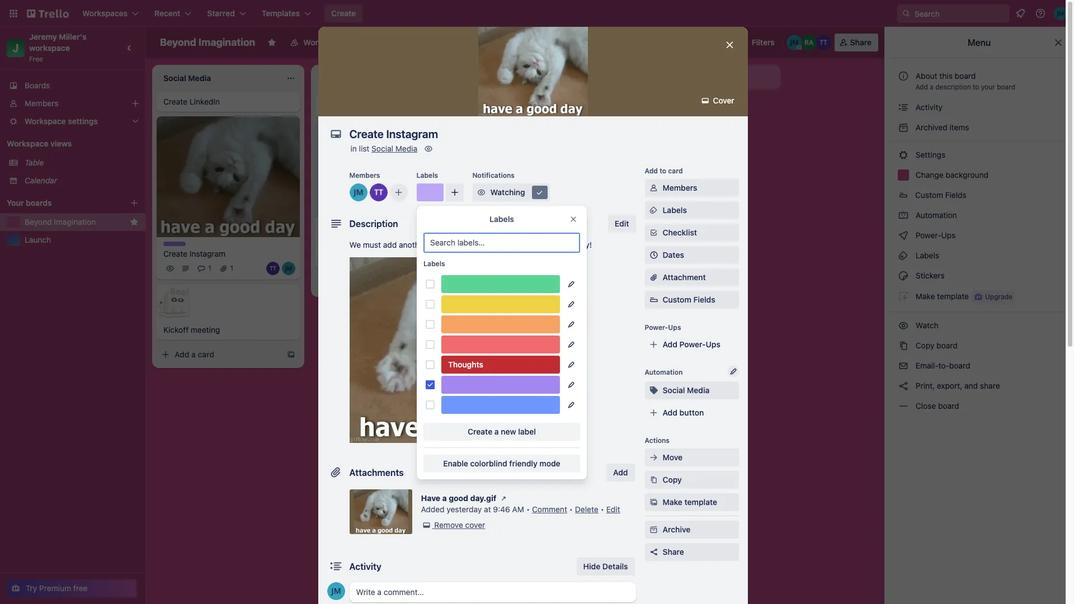 Task type: locate. For each thing, give the bounding box(es) containing it.
1 vertical spatial add a card
[[334, 279, 373, 288]]

members down list
[[350, 171, 380, 180]]

ups left "automation" button
[[645, 38, 659, 47]]

to for we must add another social media to increase our youth credibility!
[[476, 240, 483, 250]]

0 horizontal spatial custom fields
[[663, 295, 716, 305]]

0 vertical spatial activity
[[914, 102, 943, 112]]

1 horizontal spatial share button
[[835, 34, 879, 52]]

create left new
[[468, 427, 493, 437]]

1 right "2"
[[415, 238, 419, 246]]

board inside close board link
[[939, 401, 960, 411]]

1 horizontal spatial template
[[938, 292, 970, 301]]

1 vertical spatial members
[[350, 171, 380, 180]]

1 vertical spatial custom fields
[[663, 295, 716, 305]]

labels up the search labels… text box
[[490, 214, 515, 224]]

color: purple, title: none image up create instagram
[[163, 242, 186, 247]]

1 vertical spatial beyond
[[25, 217, 52, 227]]

custom down change
[[916, 190, 944, 200]]

about this board add a description to your board
[[916, 71, 1016, 91]]

Dec 31 checkbox
[[338, 236, 377, 249]]

sm image inside copy link
[[649, 475, 660, 486]]

imagination left star or unstar board icon
[[199, 36, 256, 48]]

sm image for watching button
[[476, 187, 487, 198]]

email-
[[916, 361, 939, 371]]

1 vertical spatial members link
[[645, 179, 739, 197]]

boards
[[25, 81, 50, 90]]

social
[[429, 240, 450, 250]]

thoughts up in
[[322, 96, 353, 105]]

copy board link
[[892, 337, 1068, 355]]

1 horizontal spatial beyond
[[160, 36, 196, 48]]

share
[[981, 381, 1001, 391]]

social right list
[[372, 144, 394, 153]]

sm image for email-to-board link
[[899, 361, 910, 372]]

1 down the create instagram "link"
[[230, 264, 234, 273]]

1 horizontal spatial copy
[[916, 341, 935, 350]]

custom fields button up automation link at the top of page
[[892, 186, 1068, 204]]

1 vertical spatial fields
[[694, 295, 716, 305]]

beyond imagination inside text field
[[160, 36, 256, 48]]

comment
[[532, 505, 568, 515]]

create inside "link"
[[163, 249, 188, 259]]

2 vertical spatial power-ups
[[645, 324, 682, 332]]

2 horizontal spatial add a card button
[[475, 97, 600, 115]]

template down copy link
[[685, 498, 718, 507]]

sm image for settings link
[[899, 149, 910, 161]]

power-
[[618, 38, 645, 47], [916, 231, 942, 240], [645, 324, 669, 332], [680, 340, 706, 349]]

1 vertical spatial social
[[663, 386, 686, 395]]

1 down 'instagram'
[[208, 264, 211, 273]]

0 vertical spatial custom
[[916, 190, 944, 200]]

0 vertical spatial make template
[[914, 292, 970, 301]]

credibility!
[[555, 240, 592, 250]]

color: bold red, title: "thoughts" element down color: red, title: none image
[[442, 356, 560, 374]]

create left 'instagram'
[[163, 249, 188, 259]]

0 vertical spatial members link
[[0, 95, 146, 113]]

have\_a\_good\_day.gif image
[[350, 258, 577, 443]]

launch link
[[25, 235, 139, 246]]

2 horizontal spatial 1
[[415, 238, 419, 246]]

0 vertical spatial fields
[[946, 190, 967, 200]]

copy up email-
[[916, 341, 935, 350]]

board up print, export, and share
[[950, 361, 971, 371]]

move link
[[645, 449, 739, 467]]

starred icon image
[[130, 218, 139, 227]]

custom fields down "change background"
[[916, 190, 967, 200]]

sm image inside close board link
[[899, 401, 910, 412]]

1 horizontal spatial to
[[660, 167, 667, 175]]

0 horizontal spatial automation
[[645, 368, 683, 377]]

9:46
[[494, 505, 511, 515]]

1 vertical spatial terry turtle (terryturtle) image
[[370, 184, 388, 202]]

1 vertical spatial automation
[[914, 211, 958, 220]]

board right your
[[998, 83, 1016, 91]]

create button
[[325, 4, 363, 22]]

make template inside 'link'
[[663, 498, 718, 507]]

sm image inside archive link
[[649, 525, 660, 536]]

sm image inside print, export, and share link
[[899, 381, 910, 392]]

0 horizontal spatial social
[[372, 144, 394, 153]]

color: purple, title: none image right add members to card icon
[[417, 184, 444, 202]]

terry turtle (terryturtle) image down the another
[[410, 251, 423, 265]]

views
[[50, 139, 72, 148]]

create for create a new label
[[468, 427, 493, 437]]

make template down copy link
[[663, 498, 718, 507]]

0 horizontal spatial labels link
[[645, 202, 739, 219]]

dates button
[[645, 246, 739, 264]]

1 horizontal spatial workspace
[[304, 38, 345, 47]]

share button right ruby anderson (rubyanderson7) icon
[[835, 34, 879, 52]]

j link
[[7, 39, 25, 57]]

color: blue, title: none image
[[442, 396, 560, 414]]

template
[[938, 292, 970, 301], [685, 498, 718, 507]]

0 vertical spatial copy
[[916, 341, 935, 350]]

1 horizontal spatial beyond imagination
[[160, 36, 256, 48]]

1 horizontal spatial custom
[[916, 190, 944, 200]]

0 horizontal spatial imagination
[[54, 217, 96, 227]]

0 vertical spatial media
[[396, 144, 418, 153]]

fields for menu
[[946, 190, 967, 200]]

ups
[[645, 38, 659, 47], [942, 231, 956, 240], [669, 324, 682, 332], [706, 340, 721, 349]]

sm image inside archived items 'link'
[[899, 122, 910, 133]]

automation down change
[[914, 211, 958, 220]]

make down stickers
[[916, 292, 936, 301]]

sm image inside copy board link
[[899, 340, 910, 352]]

create inside primary element
[[331, 8, 356, 18]]

share down archive at the right of the page
[[663, 548, 685, 557]]

color: orange, title: none image
[[442, 316, 560, 334]]

members link
[[0, 95, 146, 113], [645, 179, 739, 197]]

to inside about this board add a description to your board
[[974, 83, 980, 91]]

1 horizontal spatial 1
[[230, 264, 234, 273]]

am
[[513, 505, 525, 515]]

0 vertical spatial imagination
[[199, 36, 256, 48]]

0 vertical spatial share
[[851, 38, 872, 47]]

color: purple, title: none image
[[417, 184, 444, 202], [163, 242, 186, 247], [442, 376, 560, 394]]

ups up social media button on the bottom right of the page
[[706, 340, 721, 349]]

1 horizontal spatial imagination
[[199, 36, 256, 48]]

1 horizontal spatial thoughts
[[448, 360, 484, 370]]

0 vertical spatial edit
[[615, 219, 630, 228]]

sm image inside watch link
[[899, 320, 910, 331]]

make template
[[914, 292, 970, 301], [663, 498, 718, 507]]

sm image inside move link
[[649, 452, 660, 464]]

color: bold red, title: "thoughts" element up in
[[322, 96, 353, 105]]

0 horizontal spatial make
[[663, 498, 683, 507]]

edit right delete on the right bottom of page
[[607, 505, 621, 515]]

checklist link
[[645, 224, 739, 242]]

board up to-
[[937, 341, 958, 350]]

0 horizontal spatial custom
[[663, 295, 692, 305]]

create up 'workspace visible'
[[331, 8, 356, 18]]

board inside email-to-board link
[[950, 361, 971, 371]]

create for create instagram
[[163, 249, 188, 259]]

sm image inside automation link
[[899, 210, 910, 221]]

media
[[452, 240, 474, 250]]

0 vertical spatial beyond
[[160, 36, 196, 48]]

0 notifications image
[[1015, 7, 1028, 20]]

0 horizontal spatial fields
[[694, 295, 716, 305]]

1 vertical spatial share button
[[645, 544, 739, 562]]

social up add button
[[663, 386, 686, 395]]

sm image inside stickers link
[[899, 270, 910, 282]]

fields for add to card
[[694, 295, 716, 305]]

0 vertical spatial custom fields
[[916, 190, 967, 200]]

fields
[[946, 190, 967, 200], [694, 295, 716, 305]]

None text field
[[344, 124, 714, 144]]

cover
[[712, 96, 735, 105]]

1 vertical spatial color: bold red, title: "thoughts" element
[[442, 356, 560, 374]]

add to card
[[645, 167, 683, 175]]

custom
[[916, 190, 944, 200], [663, 295, 692, 305]]

sm image for make template 'link'
[[649, 497, 660, 508]]

media right list
[[396, 144, 418, 153]]

sm image
[[668, 34, 684, 49], [899, 102, 910, 113], [423, 143, 435, 155], [649, 183, 660, 194], [649, 205, 660, 216], [649, 227, 660, 239], [899, 230, 910, 241], [899, 250, 910, 261], [899, 270, 910, 282], [899, 291, 910, 302], [899, 340, 910, 352], [899, 361, 910, 372], [649, 385, 660, 396], [899, 401, 910, 412], [649, 452, 660, 464], [421, 520, 433, 531], [649, 525, 660, 536]]

board down export,
[[939, 401, 960, 411]]

create linkedin
[[163, 97, 220, 106]]

automation up social media
[[645, 368, 683, 377]]

0 horizontal spatial members
[[25, 99, 58, 108]]

custom fields down attachment button on the top
[[663, 295, 716, 305]]

linkedin
[[190, 97, 220, 106]]

members link down add to card
[[645, 179, 739, 197]]

0 horizontal spatial beyond
[[25, 217, 52, 227]]

copy
[[916, 341, 935, 350], [663, 475, 682, 485]]

1 horizontal spatial add a card button
[[316, 275, 441, 293]]

sm image for watch link
[[899, 320, 910, 331]]

create a new label button
[[424, 423, 581, 441]]

1 horizontal spatial color: bold red, title: "thoughts" element
[[442, 356, 560, 374]]

terry turtle (terryturtle) image
[[816, 35, 832, 50], [370, 184, 388, 202]]

0 horizontal spatial create from template… image
[[287, 351, 296, 360]]

sm image for "activity" link
[[899, 102, 910, 113]]

share button down archive link
[[645, 544, 739, 562]]

settings
[[914, 150, 946, 160]]

watch link
[[892, 317, 1068, 335]]

make template down stickers
[[914, 292, 970, 301]]

0 horizontal spatial terry turtle (terryturtle) image
[[267, 262, 280, 276]]

0 horizontal spatial workspace
[[7, 139, 48, 148]]

0 horizontal spatial template
[[685, 498, 718, 507]]

social media
[[663, 386, 710, 395]]

enable
[[444, 459, 469, 469]]

hide
[[584, 562, 601, 572]]

colorblind
[[471, 459, 508, 469]]

label
[[519, 427, 536, 437]]

members link down boards
[[0, 95, 146, 113]]

1 vertical spatial thoughts
[[448, 360, 484, 370]]

dec 31
[[352, 238, 373, 246]]

power- inside "power-ups" link
[[916, 231, 942, 240]]

export,
[[938, 381, 963, 391]]

sm image inside make template 'link'
[[649, 497, 660, 508]]

to
[[974, 83, 980, 91], [660, 167, 667, 175], [476, 240, 483, 250]]

fields down "change background"
[[946, 190, 967, 200]]

1 vertical spatial copy
[[663, 475, 682, 485]]

workspace up table
[[7, 139, 48, 148]]

create from template… image
[[446, 279, 455, 288], [287, 351, 296, 360]]

members
[[25, 99, 58, 108], [350, 171, 380, 180], [663, 183, 698, 193]]

1 for 1
[[230, 264, 234, 273]]

members down boards
[[25, 99, 58, 108]]

1 horizontal spatial media
[[688, 386, 710, 395]]

sm image
[[700, 95, 712, 106], [899, 122, 910, 133], [899, 149, 910, 161], [476, 187, 487, 198], [534, 187, 546, 198], [899, 210, 910, 221], [899, 320, 910, 331], [899, 381, 910, 392], [649, 475, 660, 486], [499, 493, 510, 504], [649, 497, 660, 508]]

template down stickers
[[938, 292, 970, 301]]

members down add to card
[[663, 183, 698, 193]]

attachment button
[[645, 269, 739, 287]]

power-ups
[[618, 38, 659, 47], [914, 231, 959, 240], [645, 324, 682, 332]]

sm image inside settings link
[[899, 149, 910, 161]]

checklist
[[663, 228, 698, 237]]

1 vertical spatial workspace
[[7, 139, 48, 148]]

stickers
[[914, 271, 945, 281]]

sm image inside "automation" button
[[668, 34, 684, 49]]

sm image for remove cover 'link'
[[421, 520, 433, 531]]

workspace views
[[7, 139, 72, 148]]

ups up add power-ups
[[669, 324, 682, 332]]

search image
[[903, 9, 912, 18]]

imagination inside beyond imagination text field
[[199, 36, 256, 48]]

archived items link
[[892, 119, 1068, 137]]

0 horizontal spatial add a card
[[175, 350, 214, 360]]

labels link up checklist link
[[645, 202, 739, 219]]

imagination up launch link
[[54, 217, 96, 227]]

0 vertical spatial custom fields button
[[892, 186, 1068, 204]]

thoughts inside thoughts thinking
[[322, 96, 353, 105]]

1 horizontal spatial fields
[[946, 190, 967, 200]]

1 vertical spatial edit
[[607, 505, 621, 515]]

labels down social
[[424, 260, 445, 268]]

add
[[383, 240, 397, 250]]

background
[[946, 170, 989, 180]]

compliment the chef
[[322, 223, 399, 232]]

sm image for copy link
[[649, 475, 660, 486]]

copy board
[[914, 341, 958, 350]]

edit link
[[607, 505, 621, 515]]

0 vertical spatial beyond imagination
[[160, 36, 256, 48]]

make up archive at the right of the page
[[663, 498, 683, 507]]

sm image inside "power-ups" link
[[899, 230, 910, 241]]

0 horizontal spatial share button
[[645, 544, 739, 562]]

create left linkedin on the left top of page
[[163, 97, 188, 106]]

terry turtle (terryturtle) image left jeremy miller (jeremymiller198) image
[[267, 262, 280, 276]]

0 horizontal spatial custom fields button
[[645, 295, 739, 306]]

a
[[931, 83, 934, 91], [510, 101, 514, 111], [351, 279, 355, 288], [192, 350, 196, 360], [495, 427, 499, 437], [443, 494, 447, 503]]

2 vertical spatial color: purple, title: none image
[[442, 376, 560, 394]]

1 horizontal spatial activity
[[914, 102, 943, 112]]

0 vertical spatial members
[[25, 99, 58, 108]]

color: purple, title: none image up color: blue, title: none image
[[442, 376, 560, 394]]

button
[[680, 408, 705, 418]]

1 vertical spatial add a card button
[[316, 275, 441, 293]]

a inside button
[[495, 427, 499, 437]]

0 horizontal spatial share
[[663, 548, 685, 557]]

1 vertical spatial power-ups
[[914, 231, 959, 240]]

fields down attachment button on the top
[[694, 295, 716, 305]]

terry turtle (terryturtle) image
[[410, 251, 423, 265], [267, 262, 280, 276]]

2 vertical spatial members
[[663, 183, 698, 193]]

0 vertical spatial workspace
[[304, 38, 345, 47]]

print,
[[916, 381, 936, 391]]

added
[[421, 505, 445, 515]]

custom fields button down attachment button on the top
[[645, 295, 739, 306]]

thoughts down color: red, title: none image
[[448, 360, 484, 370]]

at
[[484, 505, 491, 515]]

jeremy miller (jeremymiller198) image
[[1055, 7, 1068, 20], [787, 35, 803, 50], [350, 184, 368, 202], [426, 251, 439, 265], [327, 583, 345, 601]]

in
[[351, 144, 357, 153]]

thoughts
[[322, 96, 353, 105], [448, 360, 484, 370]]

0 horizontal spatial color: bold red, title: "thoughts" element
[[322, 96, 353, 105]]

launch
[[25, 235, 51, 245]]

archived items
[[914, 123, 970, 132]]

0 horizontal spatial make template
[[663, 498, 718, 507]]

media up button
[[688, 386, 710, 395]]

add inside "button"
[[614, 468, 628, 478]]

to for about this board add a description to your board
[[974, 83, 980, 91]]

copy for copy
[[663, 475, 682, 485]]

1 vertical spatial share
[[663, 548, 685, 557]]

1 vertical spatial media
[[688, 386, 710, 395]]

hide details
[[584, 562, 628, 572]]

sm image inside "activity" link
[[899, 102, 910, 113]]

edit right close popover icon
[[615, 219, 630, 228]]

1 horizontal spatial create from template… image
[[446, 279, 455, 288]]

copy down move
[[663, 475, 682, 485]]

add a card button for the topmost create from template… icon
[[316, 275, 441, 293]]

board inside copy board link
[[937, 341, 958, 350]]

share button
[[835, 34, 879, 52], [645, 544, 739, 562]]

1 horizontal spatial social
[[663, 386, 686, 395]]

labels link up stickers link at the top
[[892, 247, 1068, 265]]

add a card button for bottommost create from template… icon
[[157, 346, 282, 364]]

0 horizontal spatial members link
[[0, 95, 146, 113]]

0 horizontal spatial to
[[476, 240, 483, 250]]

custom fields for menu
[[916, 190, 967, 200]]

1 vertical spatial imagination
[[54, 217, 96, 227]]

sm image inside checklist link
[[649, 227, 660, 239]]

2 vertical spatial automation
[[645, 368, 683, 377]]

workspace left visible
[[304, 38, 345, 47]]

color: green, title: none image
[[442, 275, 560, 293]]

calendar
[[25, 176, 57, 185]]

add inside button
[[663, 408, 678, 418]]

description
[[936, 83, 972, 91]]

sm image inside email-to-board link
[[899, 361, 910, 372]]

sm image for "power-ups" link
[[899, 230, 910, 241]]

thoughts for thoughts
[[448, 360, 484, 370]]

sm image for checklist link
[[649, 227, 660, 239]]

color: bold red, title: "thoughts" element
[[322, 96, 353, 105], [442, 356, 560, 374]]

1 vertical spatial make template
[[663, 498, 718, 507]]

automation inside button
[[684, 38, 727, 47]]

custom down attachment
[[663, 295, 692, 305]]

ruby anderson (rubyanderson7) image
[[441, 251, 455, 265]]

copy for copy board
[[916, 341, 935, 350]]

copy link
[[645, 471, 739, 489]]

0 vertical spatial power-ups
[[618, 38, 659, 47]]

sm image inside social media button
[[649, 385, 660, 396]]

jeremy miller's workspace link
[[29, 32, 89, 53]]

1 horizontal spatial share
[[851, 38, 872, 47]]

Search labels… text field
[[424, 233, 581, 253]]

0 horizontal spatial 1
[[208, 264, 211, 273]]

copy inside copy board link
[[916, 341, 935, 350]]

2 horizontal spatial to
[[974, 83, 980, 91]]

automation left filters button
[[684, 38, 727, 47]]

copy inside copy link
[[663, 475, 682, 485]]

0 vertical spatial thoughts
[[322, 96, 353, 105]]

imagination
[[199, 36, 256, 48], [54, 217, 96, 227]]

sm image inside cover link
[[700, 95, 712, 106]]

1
[[415, 238, 419, 246], [208, 264, 211, 273], [230, 264, 234, 273]]

share right ruby anderson (rubyanderson7) icon
[[851, 38, 872, 47]]

create for create
[[331, 8, 356, 18]]

workspace inside button
[[304, 38, 345, 47]]



Task type: describe. For each thing, give the bounding box(es) containing it.
workspace visible
[[304, 38, 371, 47]]

jeremy
[[29, 32, 57, 41]]

compliment the chef link
[[322, 222, 452, 233]]

to-
[[939, 361, 950, 371]]

power-ups link
[[892, 227, 1068, 245]]

watching
[[491, 188, 526, 197]]

custom for add to card
[[663, 295, 692, 305]]

close board link
[[892, 398, 1068, 415]]

another
[[399, 240, 427, 250]]

Board name text field
[[155, 34, 261, 52]]

0 vertical spatial template
[[938, 292, 970, 301]]

jeremy miller's workspace free
[[29, 32, 89, 63]]

change
[[916, 170, 944, 180]]

create instagram link
[[163, 249, 293, 260]]

1 horizontal spatial make template
[[914, 292, 970, 301]]

color: yellow, title: none image
[[442, 296, 560, 314]]

1 vertical spatial activity
[[350, 562, 382, 572]]

labels up stickers
[[914, 251, 940, 260]]

close
[[916, 401, 937, 411]]

must
[[363, 240, 381, 250]]

workspace
[[29, 43, 70, 53]]

1 vertical spatial color: purple, title: none image
[[163, 242, 186, 247]]

boards
[[26, 198, 52, 208]]

free
[[73, 584, 88, 593]]

workspace for workspace views
[[7, 139, 48, 148]]

add button
[[607, 464, 635, 482]]

ups down automation link at the top of page
[[942, 231, 956, 240]]

Search field
[[912, 5, 1009, 22]]

description
[[350, 219, 398, 229]]

sm image for move link
[[649, 452, 660, 464]]

table link
[[25, 157, 139, 169]]

details
[[603, 562, 628, 572]]

make template link
[[645, 494, 739, 512]]

remove cover link
[[421, 520, 486, 531]]

sm image for cover link
[[700, 95, 712, 106]]

1 horizontal spatial terry turtle (terryturtle) image
[[410, 251, 423, 265]]

delete
[[576, 505, 599, 515]]

sm image for close board link
[[899, 401, 910, 412]]

and
[[965, 381, 979, 391]]

1 vertical spatial create from template… image
[[287, 351, 296, 360]]

we
[[350, 240, 361, 250]]

table
[[25, 158, 44, 167]]

0 vertical spatial share button
[[835, 34, 879, 52]]

miller's
[[59, 32, 87, 41]]

0 vertical spatial social
[[372, 144, 394, 153]]

dec
[[352, 238, 364, 246]]

1 horizontal spatial labels link
[[892, 247, 1068, 265]]

visible
[[347, 38, 371, 47]]

0 vertical spatial terry turtle (terryturtle) image
[[816, 35, 832, 50]]

2 horizontal spatial automation
[[914, 211, 958, 220]]

custom fields for add to card
[[663, 295, 716, 305]]

edit inside button
[[615, 219, 630, 228]]

1 for 2
[[415, 238, 419, 246]]

beyond imagination link
[[25, 217, 125, 228]]

automation link
[[892, 207, 1068, 225]]

sm image for automation link at the top of page
[[899, 210, 910, 221]]

1 horizontal spatial members
[[350, 171, 380, 180]]

back to home image
[[27, 4, 69, 22]]

your boards with 2 items element
[[7, 197, 113, 210]]

a inside about this board add a description to your board
[[931, 83, 934, 91]]

power- inside power-ups button
[[618, 38, 645, 47]]

sm image for "automation" button
[[668, 34, 684, 49]]

thoughts thinking
[[322, 96, 353, 113]]

0 vertical spatial labels link
[[645, 202, 739, 219]]

meeting
[[191, 326, 220, 335]]

kickoff meeting
[[163, 326, 220, 335]]

menu
[[968, 38, 992, 48]]

try premium free
[[26, 584, 88, 593]]

add members to card image
[[394, 187, 403, 198]]

upgrade
[[986, 293, 1013, 301]]

instagram
[[190, 249, 226, 259]]

1 vertical spatial beyond imagination
[[25, 217, 96, 227]]

sm image for social media button on the bottom right of the page
[[649, 385, 660, 396]]

kickoff meeting link
[[163, 325, 293, 336]]

workspace for workspace visible
[[304, 38, 345, 47]]

watch
[[914, 321, 941, 330]]

0 vertical spatial color: bold red, title: "thoughts" element
[[322, 96, 353, 105]]

list
[[359, 144, 370, 153]]

email-to-board link
[[892, 357, 1068, 375]]

thoughts for thoughts thinking
[[322, 96, 353, 105]]

sm image for copy board link
[[899, 340, 910, 352]]

template inside 'link'
[[685, 498, 718, 507]]

cover link
[[697, 92, 742, 110]]

open information menu image
[[1036, 8, 1047, 19]]

add board image
[[130, 199, 139, 208]]

have a good day.gif
[[421, 494, 497, 503]]

actions
[[645, 437, 670, 445]]

imagination inside beyond imagination link
[[54, 217, 96, 227]]

labels down social media link
[[417, 171, 438, 180]]

add button button
[[645, 404, 739, 422]]

media inside button
[[688, 386, 710, 395]]

sm image for print, export, and share link
[[899, 381, 910, 392]]

enable colorblind friendly mode button
[[424, 455, 581, 473]]

dates
[[663, 250, 685, 260]]

Write a comment text field
[[350, 583, 636, 603]]

custom fields button for menu
[[892, 186, 1068, 204]]

create instagram
[[163, 249, 226, 259]]

add button
[[663, 408, 705, 418]]

notifications
[[473, 171, 515, 180]]

custom fields button for add to card
[[645, 295, 739, 306]]

stickers link
[[892, 267, 1068, 285]]

0 vertical spatial make
[[916, 292, 936, 301]]

2 vertical spatial add a card
[[175, 350, 214, 360]]

sm image for archive link
[[649, 525, 660, 536]]

we must add another social media to increase our youth credibility!
[[350, 240, 592, 250]]

watching button
[[473, 184, 550, 202]]

custom for menu
[[916, 190, 944, 200]]

free
[[29, 55, 43, 63]]

print, export, and share
[[914, 381, 1001, 391]]

print, export, and share link
[[892, 377, 1068, 395]]

board up description
[[956, 71, 977, 81]]

items
[[950, 123, 970, 132]]

have
[[421, 494, 441, 503]]

close board
[[914, 401, 960, 411]]

create a new label
[[468, 427, 536, 437]]

31
[[366, 238, 373, 246]]

1 vertical spatial to
[[660, 167, 667, 175]]

sm image for archived items 'link'
[[899, 122, 910, 133]]

yesterday
[[447, 505, 482, 515]]

power- inside add power-ups link
[[680, 340, 706, 349]]

day.gif
[[471, 494, 497, 503]]

hide details link
[[577, 558, 635, 576]]

youth
[[532, 240, 553, 250]]

sm image for stickers link at the top
[[899, 270, 910, 282]]

add power-ups
[[663, 340, 721, 349]]

primary element
[[0, 0, 1075, 27]]

0 vertical spatial create from template… image
[[446, 279, 455, 288]]

ruby anderson (rubyanderson7) image
[[802, 35, 817, 50]]

2 horizontal spatial members
[[663, 183, 698, 193]]

enable colorblind friendly mode
[[444, 459, 561, 469]]

star or unstar board image
[[268, 38, 277, 47]]

social inside button
[[663, 386, 686, 395]]

added yesterday at 9:46 am
[[421, 505, 525, 515]]

0 horizontal spatial media
[[396, 144, 418, 153]]

power-ups button
[[596, 34, 666, 52]]

add inside about this board add a description to your board
[[916, 83, 929, 91]]

beyond inside text field
[[160, 36, 196, 48]]

ups inside button
[[645, 38, 659, 47]]

power-ups inside button
[[618, 38, 659, 47]]

social media button
[[645, 382, 739, 400]]

filters button
[[736, 34, 779, 52]]

color: red, title: none image
[[442, 336, 560, 354]]

change background link
[[892, 166, 1068, 184]]

0 vertical spatial color: purple, title: none image
[[417, 184, 444, 202]]

social media link
[[372, 144, 418, 153]]

archived
[[916, 123, 948, 132]]

new
[[501, 427, 517, 437]]

0 vertical spatial add a card
[[493, 101, 532, 111]]

remove
[[435, 521, 463, 530]]

jeremy miller (jeremymiller198) image
[[282, 262, 296, 276]]

labels up checklist
[[663, 205, 687, 215]]

make inside make template 'link'
[[663, 498, 683, 507]]

close popover image
[[569, 215, 578, 224]]

premium
[[39, 584, 71, 593]]

filters
[[752, 38, 775, 47]]

in list social media
[[351, 144, 418, 153]]

1 horizontal spatial add a card
[[334, 279, 373, 288]]

archive link
[[645, 521, 739, 539]]

create for create linkedin
[[163, 97, 188, 106]]

0 horizontal spatial terry turtle (terryturtle) image
[[370, 184, 388, 202]]

thinking link
[[322, 103, 452, 114]]



Task type: vqa. For each thing, say whether or not it's contained in the screenshot.
sm image
yes



